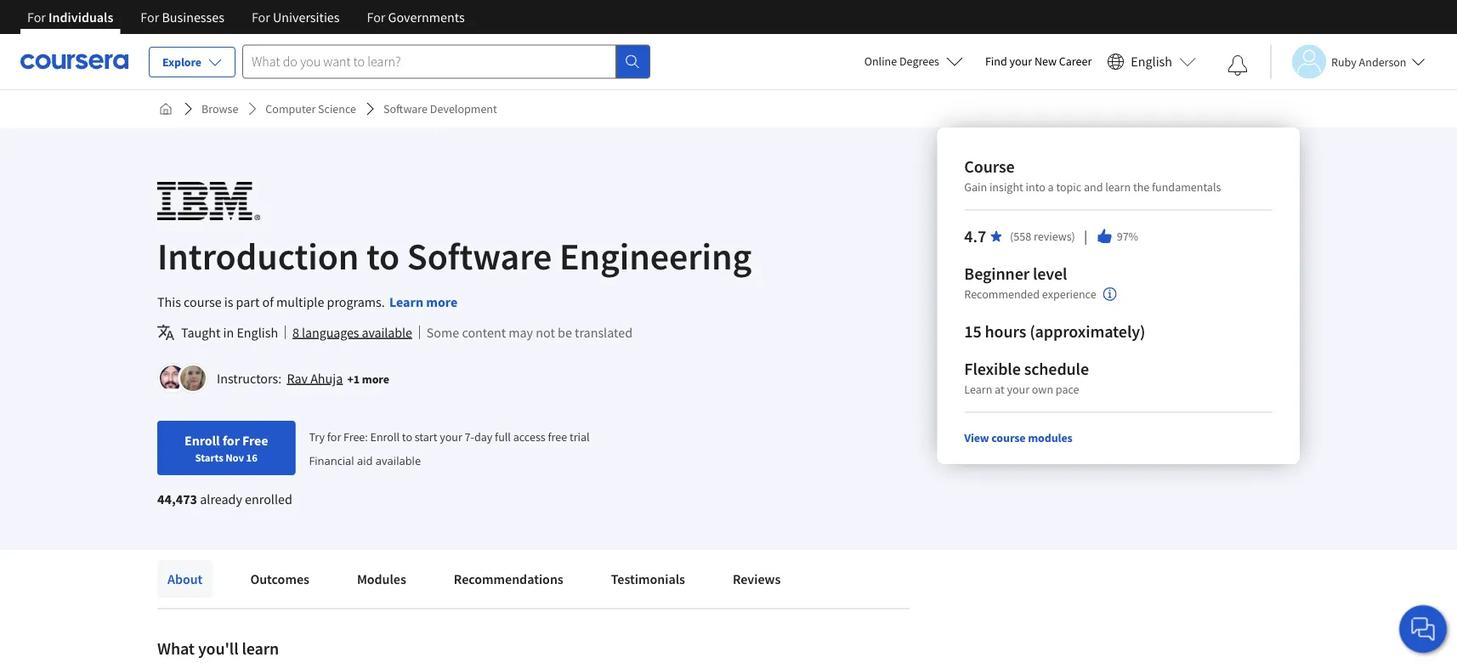 Task type: describe. For each thing, give the bounding box(es) containing it.
nov
[[225, 451, 244, 464]]

1 vertical spatial learn
[[242, 638, 279, 659]]

software development link
[[377, 94, 504, 124]]

fundamentals
[[1152, 179, 1221, 195]]

not
[[536, 324, 555, 341]]

science
[[318, 101, 356, 116]]

your inside try for free: enroll to start your 7-day full access free trial financial aid available
[[440, 429, 462, 445]]

governments
[[388, 9, 465, 26]]

career
[[1059, 54, 1092, 69]]

pace
[[1056, 382, 1079, 397]]

for for universities
[[252, 9, 270, 26]]

some
[[427, 324, 459, 341]]

individuals
[[49, 9, 113, 26]]

computer science link
[[259, 94, 363, 124]]

15 hours (approximately)
[[965, 321, 1146, 342]]

modules link
[[347, 560, 417, 598]]

learn more button
[[389, 292, 458, 312]]

banner navigation
[[14, 0, 478, 34]]

ruby anderson
[[1332, 54, 1407, 69]]

translated
[[575, 324, 633, 341]]

starts
[[195, 451, 223, 464]]

of
[[262, 293, 274, 310]]

enroll inside try for free: enroll to start your 7-day full access free trial financial aid available
[[370, 429, 400, 445]]

rav
[[287, 370, 308, 387]]

0 horizontal spatial english
[[237, 324, 278, 341]]

instructors: rav ahuja +1 more
[[217, 370, 389, 387]]

enroll for free starts nov 16
[[185, 432, 268, 464]]

level
[[1033, 263, 1067, 284]]

taught in english
[[181, 324, 278, 341]]

explore
[[162, 54, 202, 70]]

topic
[[1056, 179, 1082, 195]]

ruby anderson button
[[1270, 45, 1426, 79]]

8 languages available button
[[293, 322, 412, 343]]

find your new career link
[[977, 51, 1101, 72]]

explore button
[[149, 47, 236, 77]]

experience
[[1042, 287, 1097, 302]]

recommended
[[965, 287, 1040, 302]]

this course is part of multiple programs. learn more
[[157, 293, 458, 310]]

online degrees button
[[851, 43, 977, 80]]

more inside instructors: rav ahuja +1 more
[[362, 371, 389, 386]]

browse
[[202, 101, 238, 116]]

available inside 8 languages available button
[[362, 324, 412, 341]]

languages
[[302, 324, 359, 341]]

16
[[246, 451, 258, 464]]

outcomes link
[[240, 560, 320, 598]]

introduction
[[157, 232, 359, 279]]

97%
[[1117, 229, 1139, 244]]

show notifications image
[[1228, 55, 1248, 76]]

0 vertical spatial your
[[1010, 54, 1032, 69]]

+1 more button
[[347, 370, 389, 387]]

financial
[[309, 453, 354, 468]]

view course modules link
[[965, 430, 1073, 446]]

universities
[[273, 9, 340, 26]]

view course modules
[[965, 430, 1073, 446]]

testimonials
[[611, 571, 685, 588]]

what
[[157, 638, 195, 659]]

schedule
[[1024, 358, 1089, 380]]

browse link
[[195, 94, 245, 124]]

hours
[[985, 321, 1027, 342]]

course for this
[[184, 293, 222, 310]]

english inside button
[[1131, 53, 1173, 70]]

ahuja
[[310, 370, 343, 387]]

into
[[1026, 179, 1046, 195]]

view
[[965, 430, 989, 446]]

businesses
[[162, 9, 224, 26]]

+1
[[347, 371, 360, 386]]

for governments
[[367, 9, 465, 26]]

insight
[[990, 179, 1024, 195]]

reviews)
[[1034, 229, 1076, 244]]

rav ahuja link
[[287, 370, 343, 387]]

introduction to software engineering
[[157, 232, 752, 279]]

modules
[[357, 571, 406, 588]]

access
[[513, 429, 546, 445]]

learn inside the course gain insight into a topic and learn the fundamentals
[[1106, 179, 1131, 195]]

course for view
[[992, 430, 1026, 446]]

to inside try for free: enroll to start your 7-day full access free trial financial aid available
[[402, 429, 412, 445]]

44,473
[[157, 491, 197, 508]]

testimonials link
[[601, 560, 695, 598]]

a
[[1048, 179, 1054, 195]]

|
[[1082, 227, 1090, 245]]

recommended experience
[[965, 287, 1097, 302]]

reviews
[[733, 571, 781, 588]]

try
[[309, 429, 325, 445]]

modules
[[1028, 430, 1073, 446]]



Task type: vqa. For each thing, say whether or not it's contained in the screenshot.
Manager,
no



Task type: locate. For each thing, give the bounding box(es) containing it.
software up learn more button
[[407, 232, 552, 279]]

financial aid available button
[[309, 453, 421, 468]]

home image
[[159, 102, 173, 116]]

online
[[864, 54, 897, 69]]

for individuals
[[27, 9, 113, 26]]

content
[[462, 324, 506, 341]]

0 vertical spatial learn
[[1106, 179, 1131, 195]]

0 vertical spatial more
[[426, 293, 458, 310]]

for universities
[[252, 9, 340, 26]]

what you'll learn
[[157, 638, 279, 659]]

more
[[426, 293, 458, 310], [362, 371, 389, 386]]

bethany hudnutt image
[[180, 366, 206, 391]]

your right find
[[1010, 54, 1032, 69]]

is
[[224, 293, 233, 310]]

for for enroll
[[222, 432, 240, 449]]

enroll right free:
[[370, 429, 400, 445]]

flexible schedule learn at your own pace
[[965, 358, 1089, 397]]

0 horizontal spatial more
[[362, 371, 389, 386]]

1 vertical spatial software
[[407, 232, 552, 279]]

software development
[[383, 101, 497, 116]]

reviews link
[[723, 560, 791, 598]]

to left start
[[402, 429, 412, 445]]

(approximately)
[[1030, 321, 1146, 342]]

find
[[985, 54, 1007, 69]]

recommendations link
[[444, 560, 574, 598]]

information about difficulty level pre-requisites. image
[[1103, 287, 1117, 301]]

part
[[236, 293, 260, 310]]

for
[[27, 9, 46, 26], [141, 9, 159, 26], [252, 9, 270, 26], [367, 9, 386, 26]]

new
[[1035, 54, 1057, 69]]

the
[[1133, 179, 1150, 195]]

you'll
[[198, 638, 239, 659]]

enrolled
[[245, 491, 292, 508]]

learn right programs. at the left of the page
[[389, 293, 424, 310]]

rav ahuja image
[[160, 366, 185, 391]]

1 vertical spatial available
[[376, 453, 421, 468]]

flexible
[[965, 358, 1021, 380]]

your right the at
[[1007, 382, 1030, 397]]

1 for from the left
[[27, 9, 46, 26]]

0 vertical spatial software
[[383, 101, 428, 116]]

full
[[495, 429, 511, 445]]

0 horizontal spatial course
[[184, 293, 222, 310]]

chat with us image
[[1410, 616, 1437, 643]]

0 vertical spatial course
[[184, 293, 222, 310]]

some content may not be translated
[[427, 324, 633, 341]]

1 vertical spatial course
[[992, 430, 1026, 446]]

for
[[327, 429, 341, 445], [222, 432, 240, 449]]

to up programs. at the left of the page
[[366, 232, 400, 279]]

course
[[965, 156, 1015, 177]]

0 vertical spatial to
[[366, 232, 400, 279]]

course right view
[[992, 430, 1026, 446]]

1 horizontal spatial learn
[[965, 382, 993, 397]]

for right try
[[327, 429, 341, 445]]

learn inside flexible schedule learn at your own pace
[[965, 382, 993, 397]]

0 vertical spatial available
[[362, 324, 412, 341]]

learn left the at
[[965, 382, 993, 397]]

1 horizontal spatial to
[[402, 429, 412, 445]]

0 vertical spatial learn
[[389, 293, 424, 310]]

anderson
[[1359, 54, 1407, 69]]

4 for from the left
[[367, 9, 386, 26]]

for for try
[[327, 429, 341, 445]]

own
[[1032, 382, 1054, 397]]

1 vertical spatial to
[[402, 429, 412, 445]]

for left individuals
[[27, 9, 46, 26]]

already
[[200, 491, 242, 508]]

for left 'governments'
[[367, 9, 386, 26]]

recommendations
[[454, 571, 564, 588]]

aid
[[357, 453, 373, 468]]

2 for from the left
[[141, 9, 159, 26]]

for businesses
[[141, 9, 224, 26]]

software
[[383, 101, 428, 116], [407, 232, 552, 279]]

this
[[157, 293, 181, 310]]

1 vertical spatial english
[[237, 324, 278, 341]]

learn right you'll
[[242, 638, 279, 659]]

try for free: enroll to start your 7-day full access free trial financial aid available
[[309, 429, 590, 468]]

for for individuals
[[27, 9, 46, 26]]

learn left the
[[1106, 179, 1131, 195]]

available right the aid on the left bottom
[[376, 453, 421, 468]]

1 horizontal spatial more
[[426, 293, 458, 310]]

0 vertical spatial english
[[1131, 53, 1173, 70]]

english
[[1131, 53, 1173, 70], [237, 324, 278, 341]]

0 horizontal spatial learn
[[389, 293, 424, 310]]

computer
[[266, 101, 316, 116]]

enroll up starts
[[185, 432, 220, 449]]

(558
[[1010, 229, 1032, 244]]

1 vertical spatial learn
[[965, 382, 993, 397]]

7-
[[465, 429, 474, 445]]

your inside flexible schedule learn at your own pace
[[1007, 382, 1030, 397]]

english right in at the left of page
[[237, 324, 278, 341]]

enroll inside enroll for free starts nov 16
[[185, 432, 220, 449]]

available
[[362, 324, 412, 341], [376, 453, 421, 468]]

1 horizontal spatial for
[[327, 429, 341, 445]]

may
[[509, 324, 533, 341]]

development
[[430, 101, 497, 116]]

coursera image
[[20, 48, 128, 75]]

beginner
[[965, 263, 1030, 284]]

more up some
[[426, 293, 458, 310]]

find your new career
[[985, 54, 1092, 69]]

available inside try for free: enroll to start your 7-day full access free trial financial aid available
[[376, 453, 421, 468]]

1 horizontal spatial course
[[992, 430, 1026, 446]]

0 horizontal spatial enroll
[[185, 432, 220, 449]]

2 vertical spatial your
[[440, 429, 462, 445]]

more right +1
[[362, 371, 389, 386]]

gain
[[965, 179, 987, 195]]

1 horizontal spatial learn
[[1106, 179, 1131, 195]]

learn
[[389, 293, 424, 310], [965, 382, 993, 397]]

0 horizontal spatial learn
[[242, 638, 279, 659]]

ruby
[[1332, 54, 1357, 69]]

for inside enroll for free starts nov 16
[[222, 432, 240, 449]]

start
[[415, 429, 437, 445]]

1 vertical spatial more
[[362, 371, 389, 386]]

for left universities
[[252, 9, 270, 26]]

(558 reviews) |
[[1010, 227, 1090, 245]]

44,473 already enrolled
[[157, 491, 292, 508]]

None search field
[[242, 45, 651, 79]]

free
[[548, 429, 567, 445]]

about
[[168, 571, 203, 588]]

4.7
[[965, 226, 986, 247]]

for left businesses
[[141, 9, 159, 26]]

available down programs. at the left of the page
[[362, 324, 412, 341]]

learn
[[1106, 179, 1131, 195], [242, 638, 279, 659]]

taught
[[181, 324, 221, 341]]

computer science
[[266, 101, 356, 116]]

course
[[184, 293, 222, 310], [992, 430, 1026, 446]]

What do you want to learn? text field
[[242, 45, 616, 79]]

beginner level
[[965, 263, 1067, 284]]

3 for from the left
[[252, 9, 270, 26]]

for for governments
[[367, 9, 386, 26]]

course left the is
[[184, 293, 222, 310]]

ibm image
[[157, 182, 260, 220]]

trial
[[570, 429, 590, 445]]

in
[[223, 324, 234, 341]]

1 vertical spatial your
[[1007, 382, 1030, 397]]

your left 7-
[[440, 429, 462, 445]]

1 horizontal spatial enroll
[[370, 429, 400, 445]]

1 horizontal spatial english
[[1131, 53, 1173, 70]]

0 horizontal spatial for
[[222, 432, 240, 449]]

degrees
[[900, 54, 940, 69]]

enroll
[[370, 429, 400, 445], [185, 432, 220, 449]]

english right the "career"
[[1131, 53, 1173, 70]]

for for businesses
[[141, 9, 159, 26]]

0 horizontal spatial to
[[366, 232, 400, 279]]

instructors:
[[217, 370, 282, 387]]

multiple
[[276, 293, 324, 310]]

for inside try for free: enroll to start your 7-day full access free trial financial aid available
[[327, 429, 341, 445]]

for up nov
[[222, 432, 240, 449]]

software down what do you want to learn? text box
[[383, 101, 428, 116]]

online degrees
[[864, 54, 940, 69]]

day
[[474, 429, 493, 445]]

programs.
[[327, 293, 385, 310]]

course gain insight into a topic and learn the fundamentals
[[965, 156, 1221, 195]]



